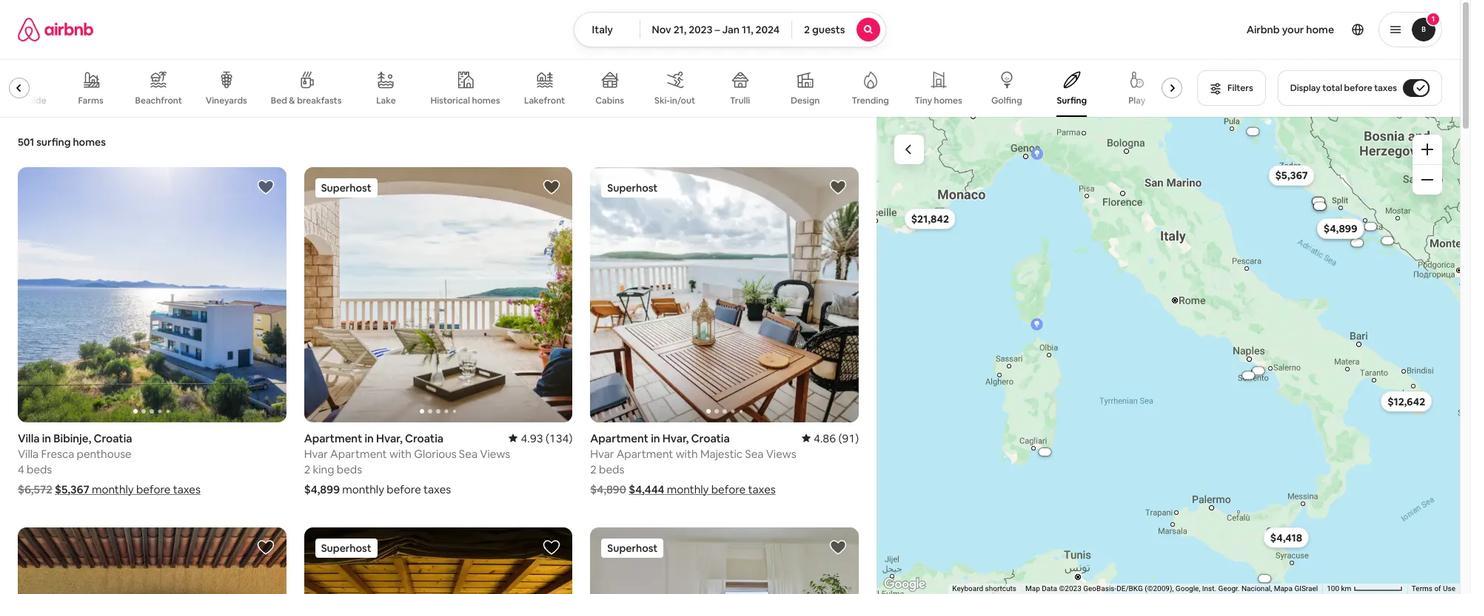 Task type: vqa. For each thing, say whether or not it's contained in the screenshot.
google,
yes



Task type: describe. For each thing, give the bounding box(es) containing it.
breakfasts
[[297, 95, 342, 107]]

countryside
[[0, 95, 46, 107]]

cabins
[[595, 95, 624, 107]]

2 villa from the top
[[18, 447, 39, 461]]

bed
[[271, 95, 287, 107]]

501 surfing homes
[[18, 135, 106, 149]]

none search field containing italy
[[573, 12, 886, 47]]

add to wishlist: apartment in hvar, croatia image for (91)
[[829, 178, 847, 196]]

$5,367 inside villa in bibinje, croatia villa fresca penthouse 4 beds $6,572 $5,367 monthly before taxes
[[55, 482, 89, 496]]

$4,890
[[590, 482, 626, 496]]

zoom in image
[[1421, 144, 1433, 155]]

golfing
[[991, 95, 1022, 107]]

trulli
[[730, 95, 750, 107]]

100
[[1327, 585, 1339, 593]]

$46,843
[[1349, 240, 1365, 245]]

glorious
[[414, 447, 456, 461]]

your
[[1282, 23, 1304, 36]]

monthly for $4,890
[[667, 482, 709, 496]]

$4,899 button
[[1317, 218, 1364, 239]]

mapa
[[1274, 585, 1293, 593]]

nov
[[652, 23, 671, 36]]

taxes inside apartment in hvar, croatia hvar apartment with majestic sea views 2 beds $4,890 $4,444 monthly before taxes
[[748, 482, 776, 496]]

1 button
[[1378, 12, 1442, 47]]

4.86
[[814, 431, 836, 445]]

add to wishlist: villa in sainte-maxime, france image
[[257, 539, 274, 556]]

bed & breakfasts
[[271, 95, 342, 107]]

before inside villa in bibinje, croatia villa fresca penthouse 4 beds $6,572 $5,367 monthly before taxes
[[136, 482, 171, 496]]

$21,842
[[911, 212, 949, 225]]

taxes inside villa in bibinje, croatia villa fresca penthouse 4 beds $6,572 $5,367 monthly before taxes
[[173, 482, 201, 496]]

croatia for majestic
[[691, 431, 730, 445]]

keyboard shortcuts
[[952, 585, 1016, 593]]

gisrael
[[1294, 585, 1318, 593]]

2 guests
[[804, 23, 845, 36]]

villa in bibinje, croatia villa fresca penthouse 4 beds $6,572 $5,367 monthly before taxes
[[18, 431, 201, 496]]

beds inside apartment in hvar, croatia hvar apartment with majestic sea views 2 beds $4,890 $4,444 monthly before taxes
[[599, 462, 624, 476]]

total
[[1322, 82, 1342, 94]]

historical
[[430, 95, 470, 106]]

$12,466
[[1245, 129, 1261, 134]]

21,
[[673, 23, 686, 36]]

$21,842 button
[[905, 208, 956, 229]]

with for majestic
[[676, 447, 698, 461]]

shortcuts
[[985, 585, 1016, 593]]

501
[[18, 135, 34, 149]]

display total before taxes
[[1290, 82, 1397, 94]]

1
[[1432, 14, 1435, 24]]

views for hvar apartment with majestic sea views
[[766, 447, 796, 461]]

in/out
[[670, 95, 695, 107]]

$12,466 button
[[1238, 128, 1268, 135]]

sea for majestic
[[745, 447, 764, 461]]

keyboard shortcuts button
[[952, 584, 1016, 594]]

4.86 (91)
[[814, 431, 859, 445]]

$170,946 button
[[1234, 372, 1263, 379]]

google,
[[1176, 585, 1200, 593]]

0 horizontal spatial homes
[[73, 135, 106, 149]]

2 for apartment in hvar, croatia hvar apartment with glorious sea views 2 king beds $4,899 monthly before taxes
[[304, 462, 310, 476]]

–
[[715, 23, 720, 36]]

$5,367 inside button
[[1275, 169, 1308, 182]]

terms
[[1412, 585, 1432, 593]]

$5,367 button
[[1269, 165, 1315, 186]]

surfing
[[36, 135, 71, 149]]

geogr.
[[1218, 585, 1240, 593]]

(91)
[[838, 431, 859, 445]]

lake
[[376, 95, 396, 107]]

sea for glorious
[[459, 447, 478, 461]]

km
[[1341, 585, 1351, 593]]

croatia for glorious
[[405, 431, 444, 445]]

before inside apartment in hvar, croatia hvar apartment with majestic sea views 2 beds $4,890 $4,444 monthly before taxes
[[711, 482, 746, 496]]

$69,314
[[1037, 450, 1052, 454]]

$4,418 button
[[1264, 527, 1309, 548]]

bibinje,
[[54, 431, 91, 445]]

$46,843 button
[[1342, 239, 1372, 246]]

beds inside villa in bibinje, croatia villa fresca penthouse 4 beds $6,572 $5,367 monthly before taxes
[[27, 462, 52, 476]]

&
[[289, 95, 295, 107]]

penthouse
[[77, 447, 132, 461]]

surfing
[[1057, 95, 1087, 107]]

2 guests button
[[791, 12, 886, 47]]

croatia for 4
[[94, 431, 132, 445]]

map data ©2023 geobasis-de/bkg (©2009), google, inst. geogr. nacional, mapa gisrael
[[1025, 585, 1318, 593]]

historical homes
[[430, 95, 500, 106]]

$19,017 button
[[1373, 237, 1402, 244]]

(134)
[[546, 431, 573, 445]]

$12,642
[[1387, 395, 1425, 408]]

italy button
[[573, 12, 640, 47]]



Task type: locate. For each thing, give the bounding box(es) containing it.
$5,367 right $6,572
[[55, 482, 89, 496]]

croatia inside the apartment in hvar, croatia hvar apartment with glorious sea views 2 king beds $4,899 monthly before taxes
[[405, 431, 444, 445]]

1 beds from the left
[[27, 462, 52, 476]]

2 inside button
[[804, 23, 810, 36]]

before inside the apartment in hvar, croatia hvar apartment with glorious sea views 2 king beds $4,899 monthly before taxes
[[387, 482, 421, 496]]

1 vertical spatial $4,899
[[304, 482, 340, 496]]

0 vertical spatial $5,367
[[1275, 169, 1308, 182]]

homes for historical homes
[[472, 95, 500, 106]]

villa
[[18, 431, 40, 445], [18, 447, 39, 461]]

add to wishlist: apartment in hvar, croatia image for (134)
[[543, 178, 561, 196]]

with left glorious
[[389, 447, 412, 461]]

in for majestic
[[651, 431, 660, 445]]

filters button
[[1197, 70, 1266, 106]]

100 km
[[1327, 585, 1353, 593]]

0 horizontal spatial croatia
[[94, 431, 132, 445]]

0 horizontal spatial views
[[480, 447, 510, 461]]

1 with from the left
[[389, 447, 412, 461]]

2 hvar, from the left
[[662, 431, 689, 445]]

$5,367
[[1275, 169, 1308, 182], [55, 482, 89, 496]]

3 beds from the left
[[599, 462, 624, 476]]

2024
[[756, 23, 780, 36]]

keyboard
[[952, 585, 983, 593]]

with for glorious
[[389, 447, 412, 461]]

$4,444 button
[[1317, 218, 1364, 239]]

1 horizontal spatial hvar
[[590, 447, 614, 461]]

4.86 out of 5 average rating,  91 reviews image
[[802, 431, 859, 445]]

$19,017
[[1380, 238, 1395, 243]]

airbnb your home
[[1246, 23, 1334, 36]]

1 horizontal spatial $4,444
[[1324, 222, 1358, 235]]

add to wishlist: villa in bibinje, croatia image
[[257, 178, 274, 196]]

1 horizontal spatial sea
[[745, 447, 764, 461]]

with inside apartment in hvar, croatia hvar apartment with majestic sea views 2 beds $4,890 $4,444 monthly before taxes
[[676, 447, 698, 461]]

$4,444 up $46,843 button
[[1324, 222, 1358, 235]]

sea inside apartment in hvar, croatia hvar apartment with majestic sea views 2 beds $4,890 $4,444 monthly before taxes
[[745, 447, 764, 461]]

views inside the apartment in hvar, croatia hvar apartment with glorious sea views 2 king beds $4,899 monthly before taxes
[[480, 447, 510, 461]]

1 horizontal spatial $4,899
[[1324, 222, 1357, 235]]

with left majestic
[[676, 447, 698, 461]]

2
[[804, 23, 810, 36], [304, 462, 310, 476], [590, 462, 597, 476]]

homes right tiny
[[934, 95, 962, 107]]

$5,367 up $29,240 button on the right top of page
[[1275, 169, 1308, 182]]

2 up $4,890
[[590, 462, 597, 476]]

add to wishlist: apartment in aci castello, italy image
[[543, 539, 561, 556]]

2 hvar from the left
[[590, 447, 614, 461]]

1 horizontal spatial views
[[766, 447, 796, 461]]

hvar, for majestic
[[662, 431, 689, 445]]

hvar for beds
[[590, 447, 614, 461]]

add to wishlist: apartment in hvar, croatia image
[[543, 178, 561, 196], [829, 178, 847, 196]]

with
[[389, 447, 412, 461], [676, 447, 698, 461]]

2 in from the left
[[365, 431, 374, 445]]

croatia up majestic
[[691, 431, 730, 445]]

monthly for $4,899
[[342, 482, 384, 496]]

monthly inside the apartment in hvar, croatia hvar apartment with glorious sea views 2 king beds $4,899 monthly before taxes
[[342, 482, 384, 496]]

views down 4.93 out of 5 average rating,  134 reviews image
[[480, 447, 510, 461]]

in inside the apartment in hvar, croatia hvar apartment with glorious sea views 2 king beds $4,899 monthly before taxes
[[365, 431, 374, 445]]

tiny homes
[[915, 95, 962, 107]]

$4,444 right $4,890
[[629, 482, 664, 496]]

ski-
[[655, 95, 670, 107]]

vineyards
[[206, 95, 247, 107]]

views
[[480, 447, 510, 461], [766, 447, 796, 461]]

play
[[1128, 95, 1145, 107]]

in inside apartment in hvar, croatia hvar apartment with majestic sea views 2 beds $4,890 $4,444 monthly before taxes
[[651, 431, 660, 445]]

apartment in hvar, croatia hvar apartment with glorious sea views 2 king beds $4,899 monthly before taxes
[[304, 431, 510, 496]]

hvar for king
[[304, 447, 328, 461]]

terms of use
[[1412, 585, 1455, 593]]

1 horizontal spatial add to wishlist: apartment in hvar, croatia image
[[829, 178, 847, 196]]

hvar inside the apartment in hvar, croatia hvar apartment with glorious sea views 2 king beds $4,899 monthly before taxes
[[304, 447, 328, 461]]

of
[[1434, 585, 1441, 593]]

hvar up $4,890
[[590, 447, 614, 461]]

monthly
[[92, 482, 134, 496], [342, 482, 384, 496], [667, 482, 709, 496]]

homes for tiny homes
[[934, 95, 962, 107]]

croatia up glorious
[[405, 431, 444, 445]]

(©2009),
[[1145, 585, 1174, 593]]

inst.
[[1202, 585, 1216, 593]]

1 horizontal spatial monthly
[[342, 482, 384, 496]]

1 horizontal spatial beds
[[337, 462, 362, 476]]

terms of use link
[[1412, 585, 1455, 593]]

4.93 out of 5 average rating,  134 reviews image
[[509, 431, 573, 445]]

$4,444 inside button
[[1324, 222, 1358, 235]]

display
[[1290, 82, 1321, 94]]

hvar
[[304, 447, 328, 461], [590, 447, 614, 461]]

2 monthly from the left
[[342, 482, 384, 496]]

1 monthly from the left
[[92, 482, 134, 496]]

0 horizontal spatial with
[[389, 447, 412, 461]]

1 add to wishlist: apartment in hvar, croatia image from the left
[[543, 178, 561, 196]]

apartment in hvar, croatia hvar apartment with majestic sea views 2 beds $4,890 $4,444 monthly before taxes
[[590, 431, 796, 496]]

$29,240 button
[[1305, 202, 1335, 210]]

2 horizontal spatial homes
[[934, 95, 962, 107]]

2 horizontal spatial 2
[[804, 23, 810, 36]]

nov 21, 2023 – jan 11, 2024
[[652, 23, 780, 36]]

1 views from the left
[[480, 447, 510, 461]]

3 croatia from the left
[[691, 431, 730, 445]]

2 inside the apartment in hvar, croatia hvar apartment with glorious sea views 2 king beds $4,899 monthly before taxes
[[304, 462, 310, 476]]

homes
[[472, 95, 500, 106], [934, 95, 962, 107], [73, 135, 106, 149]]

0 horizontal spatial monthly
[[92, 482, 134, 496]]

views for hvar apartment with glorious sea views
[[480, 447, 510, 461]]

guests
[[812, 23, 845, 36]]

sea right glorious
[[459, 447, 478, 461]]

0 horizontal spatial hvar
[[304, 447, 328, 461]]

0 vertical spatial $4,899
[[1324, 222, 1357, 235]]

2 inside apartment in hvar, croatia hvar apartment with majestic sea views 2 beds $4,890 $4,444 monthly before taxes
[[590, 462, 597, 476]]

beds
[[27, 462, 52, 476], [337, 462, 362, 476], [599, 462, 624, 476]]

0 horizontal spatial $5,367
[[55, 482, 89, 496]]

2 horizontal spatial croatia
[[691, 431, 730, 445]]

use
[[1443, 585, 1455, 593]]

taxes inside the apartment in hvar, croatia hvar apartment with glorious sea views 2 king beds $4,899 monthly before taxes
[[423, 482, 451, 496]]

1 horizontal spatial $5,367
[[1275, 169, 1308, 182]]

airbnb your home link
[[1238, 14, 1343, 45]]

google map
showing 32 stays. region
[[877, 117, 1460, 594]]

zoom out image
[[1421, 174, 1433, 186]]

©2023
[[1059, 585, 1081, 593]]

add to wishlist: apartment in gallipoli, italy image
[[829, 539, 847, 556]]

2 add to wishlist: apartment in hvar, croatia image from the left
[[829, 178, 847, 196]]

group containing historical homes
[[0, 59, 1188, 117]]

king
[[313, 462, 334, 476]]

majestic
[[700, 447, 743, 461]]

100 km button
[[1322, 584, 1407, 594]]

hvar inside apartment in hvar, croatia hvar apartment with majestic sea views 2 beds $4,890 $4,444 monthly before taxes
[[590, 447, 614, 461]]

3 monthly from the left
[[667, 482, 709, 496]]

taxes
[[1374, 82, 1397, 94], [173, 482, 201, 496], [423, 482, 451, 496], [748, 482, 776, 496]]

1 horizontal spatial in
[[365, 431, 374, 445]]

1 horizontal spatial 2
[[590, 462, 597, 476]]

0 horizontal spatial beds
[[27, 462, 52, 476]]

0 horizontal spatial 2
[[304, 462, 310, 476]]

2 sea from the left
[[745, 447, 764, 461]]

2 left king
[[304, 462, 310, 476]]

0 vertical spatial villa
[[18, 431, 40, 445]]

11,
[[742, 23, 753, 36]]

nov 21, 2023 – jan 11, 2024 button
[[639, 12, 792, 47]]

hvar, inside the apartment in hvar, croatia hvar apartment with glorious sea views 2 king beds $4,899 monthly before taxes
[[376, 431, 403, 445]]

$6,572
[[18, 482, 52, 496]]

0 horizontal spatial $4,899
[[304, 482, 340, 496]]

beds right 4
[[27, 462, 52, 476]]

$4,899 inside the apartment in hvar, croatia hvar apartment with glorious sea views 2 king beds $4,899 monthly before taxes
[[304, 482, 340, 496]]

with inside the apartment in hvar, croatia hvar apartment with glorious sea views 2 king beds $4,899 monthly before taxes
[[389, 447, 412, 461]]

0 horizontal spatial sea
[[459, 447, 478, 461]]

1 horizontal spatial with
[[676, 447, 698, 461]]

jan
[[722, 23, 740, 36]]

$29,240
[[1312, 204, 1328, 208]]

2 horizontal spatial beds
[[599, 462, 624, 476]]

data
[[1042, 585, 1057, 593]]

in for glorious
[[365, 431, 374, 445]]

design
[[791, 95, 820, 107]]

2 beds from the left
[[337, 462, 362, 476]]

0 horizontal spatial in
[[42, 431, 51, 445]]

4.93 (134)
[[521, 431, 573, 445]]

hvar, inside apartment in hvar, croatia hvar apartment with majestic sea views 2 beds $4,890 $4,444 monthly before taxes
[[662, 431, 689, 445]]

beds inside the apartment in hvar, croatia hvar apartment with glorious sea views 2 king beds $4,899 monthly before taxes
[[337, 462, 362, 476]]

croatia
[[94, 431, 132, 445], [405, 431, 444, 445], [691, 431, 730, 445]]

1 horizontal spatial hvar,
[[662, 431, 689, 445]]

2 horizontal spatial in
[[651, 431, 660, 445]]

0 horizontal spatial $4,444
[[629, 482, 664, 496]]

croatia inside apartment in hvar, croatia hvar apartment with majestic sea views 2 beds $4,890 $4,444 monthly before taxes
[[691, 431, 730, 445]]

sea inside the apartment in hvar, croatia hvar apartment with glorious sea views 2 king beds $4,899 monthly before taxes
[[459, 447, 478, 461]]

in
[[42, 431, 51, 445], [365, 431, 374, 445], [651, 431, 660, 445]]

$4,444
[[1324, 222, 1358, 235], [629, 482, 664, 496]]

sea right majestic
[[745, 447, 764, 461]]

croatia up penthouse on the bottom
[[94, 431, 132, 445]]

monthly inside villa in bibinje, croatia villa fresca penthouse 4 beds $6,572 $5,367 monthly before taxes
[[92, 482, 134, 496]]

1 horizontal spatial homes
[[472, 95, 500, 106]]

$12,642 button
[[1381, 391, 1432, 412]]

2 left guests
[[804, 23, 810, 36]]

1 in from the left
[[42, 431, 51, 445]]

1 vertical spatial villa
[[18, 447, 39, 461]]

beachfront
[[135, 95, 182, 107]]

1 sea from the left
[[459, 447, 478, 461]]

group
[[0, 59, 1188, 117], [18, 167, 286, 422], [304, 167, 573, 422], [590, 167, 859, 422], [18, 528, 286, 594], [304, 528, 573, 594], [590, 528, 859, 594]]

views inside apartment in hvar, croatia hvar apartment with majestic sea views 2 beds $4,890 $4,444 monthly before taxes
[[766, 447, 796, 461]]

1 croatia from the left
[[94, 431, 132, 445]]

in for 4
[[42, 431, 51, 445]]

4
[[18, 462, 24, 476]]

0 horizontal spatial add to wishlist: apartment in hvar, croatia image
[[543, 178, 561, 196]]

1 horizontal spatial croatia
[[405, 431, 444, 445]]

filters
[[1228, 82, 1253, 94]]

italy
[[592, 23, 613, 36]]

0 vertical spatial $4,444
[[1324, 222, 1358, 235]]

$4,899 inside button
[[1324, 222, 1357, 235]]

1 hvar from the left
[[304, 447, 328, 461]]

1 hvar, from the left
[[376, 431, 403, 445]]

1 vertical spatial $5,367
[[55, 482, 89, 496]]

hvar, for glorious
[[376, 431, 403, 445]]

airbnb
[[1246, 23, 1280, 36]]

$4,899 down king
[[304, 482, 340, 496]]

homes right historical
[[472, 95, 500, 106]]

$4,899 up $46,843 button
[[1324, 222, 1357, 235]]

homes right surfing on the left of the page
[[73, 135, 106, 149]]

2 with from the left
[[676, 447, 698, 461]]

$170,946
[[1240, 373, 1257, 378]]

nacional,
[[1241, 585, 1272, 593]]

2 views from the left
[[766, 447, 796, 461]]

2023
[[689, 23, 713, 36]]

2 horizontal spatial monthly
[[667, 482, 709, 496]]

None search field
[[573, 12, 886, 47]]

ski-in/out
[[655, 95, 695, 107]]

sea
[[459, 447, 478, 461], [745, 447, 764, 461]]

de/bkg
[[1117, 585, 1143, 593]]

profile element
[[904, 0, 1442, 59]]

trending
[[852, 95, 889, 107]]

hvar up king
[[304, 447, 328, 461]]

lakefront
[[524, 95, 565, 107]]

google image
[[880, 575, 929, 594]]

croatia inside villa in bibinje, croatia villa fresca penthouse 4 beds $6,572 $5,367 monthly before taxes
[[94, 431, 132, 445]]

beds right king
[[337, 462, 362, 476]]

2 croatia from the left
[[405, 431, 444, 445]]

2 for apartment in hvar, croatia hvar apartment with majestic sea views 2 beds $4,890 $4,444 monthly before taxes
[[590, 462, 597, 476]]

views right majestic
[[766, 447, 796, 461]]

0 horizontal spatial hvar,
[[376, 431, 403, 445]]

1 vertical spatial $4,444
[[629, 482, 664, 496]]

3 in from the left
[[651, 431, 660, 445]]

beds up $4,890
[[599, 462, 624, 476]]

map
[[1025, 585, 1040, 593]]

monthly inside apartment in hvar, croatia hvar apartment with majestic sea views 2 beds $4,890 $4,444 monthly before taxes
[[667, 482, 709, 496]]

$4,444 inside apartment in hvar, croatia hvar apartment with majestic sea views 2 beds $4,890 $4,444 monthly before taxes
[[629, 482, 664, 496]]

apartment
[[304, 431, 362, 445], [590, 431, 649, 445], [330, 447, 387, 461], [616, 447, 673, 461]]

1 villa from the top
[[18, 431, 40, 445]]

in inside villa in bibinje, croatia villa fresca penthouse 4 beds $6,572 $5,367 monthly before taxes
[[42, 431, 51, 445]]



